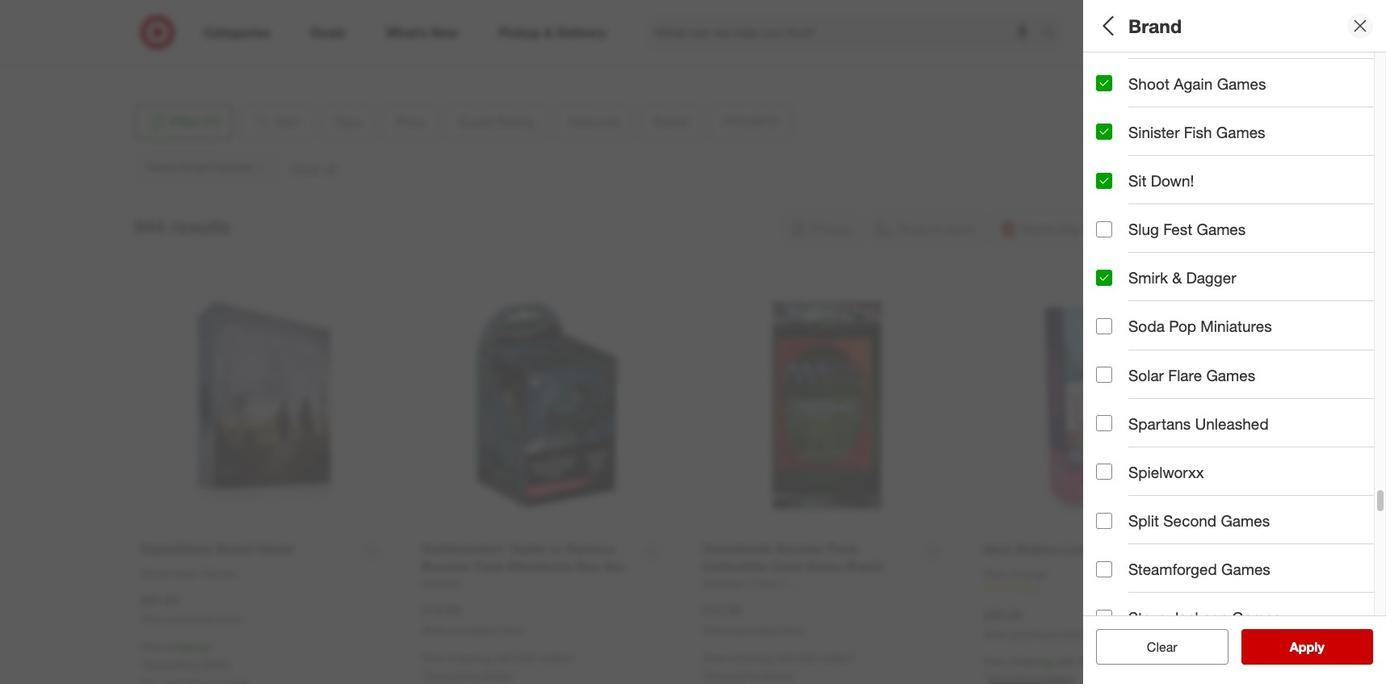 Task type: vqa. For each thing, say whether or not it's contained in the screenshot.
Games associated with Slug Fest Games
yes



Task type: describe. For each thing, give the bounding box(es) containing it.
$0
[[1096, 141, 1108, 155]]

online for $20.99
[[1061, 628, 1087, 640]]

technology;
[[1151, 311, 1212, 324]]

guest
[[1096, 182, 1140, 201]]

free inside free shipping * * exclusions apply.
[[141, 640, 163, 654]]

apply. for $15.95
[[764, 668, 794, 682]]

Shoot Again Games checkbox
[[1096, 75, 1113, 92]]

games for split second games
[[1221, 511, 1270, 530]]

$18.99
[[422, 603, 460, 619]]

0-
[[1096, 311, 1107, 324]]

53719
[[217, 30, 249, 43]]

solar flare games
[[1129, 366, 1256, 384]]

Sit Down! checkbox
[[1096, 173, 1113, 189]]

second
[[1164, 511, 1217, 530]]

* down $18.99
[[422, 668, 426, 682]]

Steamforged Games checkbox
[[1096, 561, 1113, 577]]

when for $84.95
[[141, 614, 166, 626]]

flare
[[1168, 366, 1202, 384]]

purchased for $20.99
[[1012, 628, 1058, 640]]

jackson
[[1171, 609, 1228, 627]]

clear for clear all
[[1139, 639, 1170, 655]]

fitchburg
[[147, 30, 195, 43]]

art
[[1122, 311, 1137, 324]]

again
[[1174, 74, 1213, 93]]

exclusions for $18.99
[[426, 668, 480, 682]]

smirk
[[1129, 268, 1168, 287]]

& inside the brand 0-hr art & technology; 25th century games; 2f-spiele; 2
[[1141, 311, 1148, 324]]

sinister fish games
[[1129, 123, 1266, 141]]

type
[[1096, 64, 1131, 82]]

shipping for $20.99
[[1010, 655, 1053, 669]]

$25
[[1214, 141, 1232, 155]]

apply. inside free shipping * * exclusions apply.
[[202, 657, 232, 671]]

dagger
[[1186, 268, 1237, 287]]

Sinister Fish Games checkbox
[[1096, 124, 1113, 140]]

unleashed
[[1195, 414, 1269, 433]]

$84.95 when purchased online
[[141, 592, 243, 626]]

$15;
[[1128, 141, 1149, 155]]

featured
[[1096, 233, 1161, 252]]

clear all button
[[1096, 629, 1229, 665]]

brand dialog
[[1083, 0, 1386, 684]]

guest rating button
[[1096, 166, 1386, 222]]

featured new
[[1096, 233, 1161, 268]]

shipping for $15.95
[[728, 651, 772, 665]]

fest
[[1164, 220, 1193, 238]]

us
[[147, 46, 163, 60]]

games for steve jackson games
[[1232, 609, 1282, 627]]

free shipping with $35 orders*
[[984, 655, 1138, 669]]

2f-
[[1326, 311, 1344, 324]]

944
[[135, 215, 166, 238]]

results for 944 results
[[171, 215, 231, 238]]

smirk & dagger
[[1129, 268, 1237, 287]]

,
[[195, 30, 198, 43]]

spiele;
[[1343, 311, 1378, 324]]

type board games; card games; collectible trading cards; ga
[[1096, 64, 1386, 98]]

2835
[[147, 13, 173, 27]]

commerce
[[176, 13, 232, 27]]

park
[[235, 13, 258, 27]]

guest rating
[[1096, 182, 1192, 201]]

drive
[[261, 13, 287, 27]]

split second games
[[1129, 511, 1270, 530]]

25th
[[1215, 311, 1237, 324]]

board
[[1096, 84, 1127, 98]]

results for see results
[[1300, 639, 1342, 655]]

Spartans Unleashed checkbox
[[1096, 415, 1113, 432]]

exclusions for $15.95
[[707, 668, 761, 682]]

see
[[1273, 639, 1296, 655]]

shoot again games
[[1129, 74, 1266, 93]]

shoot
[[1129, 74, 1170, 93]]

free for $18.99
[[422, 651, 444, 665]]

all filters dialog
[[1083, 0, 1386, 684]]

1 horizontal spatial games;
[[1200, 84, 1240, 98]]

free for $15.95
[[703, 651, 725, 665]]

with for $15.95
[[775, 651, 796, 665]]

spartans unleashed
[[1129, 414, 1269, 433]]

shipping for $18.99
[[447, 651, 490, 665]]

2
[[1381, 311, 1386, 324]]

collectible
[[1243, 84, 1296, 98]]

$20.99 when purchased online
[[984, 607, 1087, 640]]

slug fest games
[[1129, 220, 1246, 238]]

wi
[[201, 30, 214, 43]]

2835 commerce park drive fitchburg , wi 53719 us
[[147, 13, 287, 60]]

944 results
[[135, 215, 231, 238]]

online for $84.95
[[217, 614, 243, 626]]

0 horizontal spatial games;
[[1130, 84, 1170, 98]]

$15.95 when purchased online
[[703, 603, 806, 637]]

sit down!
[[1129, 171, 1195, 190]]

all
[[1096, 14, 1119, 37]]

purchased for $18.99
[[450, 625, 496, 637]]



Task type: locate. For each thing, give the bounding box(es) containing it.
$35 for $20.99
[[1080, 655, 1098, 669]]

online inside the $18.99 when purchased online
[[498, 625, 524, 637]]

trading
[[1300, 84, 1336, 98]]

clear inside button
[[1139, 639, 1170, 655]]

Steve Jackson Games checkbox
[[1096, 610, 1113, 626]]

soda pop miniatures
[[1129, 317, 1272, 336]]

clear for clear
[[1147, 639, 1178, 655]]

* down $15.95
[[703, 668, 707, 682]]

exclusions down $84.95 when purchased online
[[145, 657, 199, 671]]

0 horizontal spatial apply.
[[202, 657, 232, 671]]

results right "944"
[[171, 215, 231, 238]]

exclusions inside free shipping * * exclusions apply.
[[145, 657, 199, 671]]

stock
[[1227, 406, 1265, 425]]

steve
[[1129, 609, 1167, 627]]

1 horizontal spatial exclusions
[[426, 668, 480, 682]]

1 clear from the left
[[1139, 639, 1170, 655]]

exclusions apply. button for $18.99
[[426, 667, 513, 683]]

purchased inside the $15.95 when purchased online
[[731, 625, 777, 637]]

fish
[[1184, 123, 1212, 141]]

fpo/apo
[[1096, 352, 1166, 371]]

0 horizontal spatial results
[[171, 215, 231, 238]]

card
[[1173, 84, 1197, 98]]

$100
[[1344, 141, 1369, 155]]

$35 for $15.95
[[799, 651, 817, 665]]

$50
[[1276, 141, 1294, 155]]

when inside $20.99 when purchased online
[[984, 628, 1009, 640]]

filters
[[1124, 14, 1174, 37]]

include out of stock
[[1129, 406, 1265, 425]]

$18.99 when purchased online
[[422, 603, 524, 637]]

games for sinister fish games
[[1217, 123, 1266, 141]]

spielworxx
[[1129, 463, 1204, 481]]

1 vertical spatial results
[[1300, 639, 1342, 655]]

cards;
[[1339, 84, 1373, 98]]

0 horizontal spatial exclusions
[[145, 657, 199, 671]]

free shipping with $35 orders* * exclusions apply. for $18.99
[[422, 651, 576, 682]]

exclusions apply. button for $15.95
[[707, 667, 794, 683]]

clear down steve on the bottom right of page
[[1147, 639, 1178, 655]]

brand up hr
[[1096, 290, 1140, 308]]

exclusions down the $15.95 when purchased online
[[707, 668, 761, 682]]

free down the $20.99 on the bottom right of page
[[984, 655, 1007, 669]]

purchased inside $84.95 when purchased online
[[168, 614, 215, 626]]

brand for brand
[[1129, 14, 1182, 37]]

steve jackson games
[[1129, 609, 1282, 627]]

games right fest
[[1197, 220, 1246, 238]]

free down $84.95
[[141, 640, 163, 654]]

apply. down $84.95 when purchased online
[[202, 657, 232, 671]]

shipping inside free shipping * * exclusions apply.
[[166, 640, 209, 654]]

games; left 2f-
[[1284, 311, 1323, 324]]

new
[[1096, 254, 1119, 268]]

1 horizontal spatial free shipping with $35 orders* * exclusions apply.
[[703, 651, 857, 682]]

online for $18.99
[[498, 625, 524, 637]]

spartans
[[1129, 414, 1191, 433]]

free shipping with $35 orders* * exclusions apply. down the $15.95 when purchased online
[[703, 651, 857, 682]]

0 vertical spatial brand
[[1129, 14, 1182, 37]]

brand inside dialog
[[1129, 14, 1182, 37]]

all
[[1173, 639, 1186, 655]]

0 horizontal spatial exclusions apply. button
[[145, 656, 232, 672]]

brand 0-hr art & technology; 25th century games; 2f-spiele; 2
[[1096, 290, 1386, 324]]

1 vertical spatial brand
[[1096, 290, 1140, 308]]

0 horizontal spatial orders*
[[539, 651, 576, 665]]

Spielworxx checkbox
[[1096, 464, 1113, 480]]

free shipping with $35 orders* * exclusions apply. for $15.95
[[703, 651, 857, 682]]

purchased up free shipping * * exclusions apply.
[[168, 614, 215, 626]]

Soda Pop Miniatures checkbox
[[1096, 318, 1113, 334]]

Slug Fest Games checkbox
[[1096, 221, 1113, 237]]

0 horizontal spatial &
[[1141, 311, 1148, 324]]

soda
[[1129, 317, 1165, 336]]

shipping down the $18.99 when purchased online
[[447, 651, 490, 665]]

search button
[[1034, 15, 1073, 53]]

games up see
[[1232, 609, 1282, 627]]

* down $84.95
[[141, 657, 145, 671]]

$35 down the steve jackson games option
[[1080, 655, 1098, 669]]

purchased
[[168, 614, 215, 626], [450, 625, 496, 637], [731, 625, 777, 637], [1012, 628, 1058, 640]]

when down $84.95
[[141, 614, 166, 626]]

split
[[1129, 511, 1159, 530]]

when for $20.99
[[984, 628, 1009, 640]]

games right again
[[1217, 74, 1266, 93]]

brand for brand 0-hr art & technology; 25th century games; 2f-spiele; 2
[[1096, 290, 1140, 308]]

1 horizontal spatial apply.
[[483, 668, 513, 682]]

apply button
[[1241, 629, 1374, 665]]

$84.95
[[141, 592, 179, 608]]

1 free shipping with $35 orders* * exclusions apply. from the left
[[422, 651, 576, 682]]

apply. down the $15.95 when purchased online
[[764, 668, 794, 682]]

games up steve jackson games
[[1222, 560, 1271, 579]]

free
[[141, 640, 163, 654], [422, 651, 444, 665], [703, 651, 725, 665], [984, 655, 1007, 669]]

2 horizontal spatial with
[[1056, 655, 1077, 669]]

games up stock
[[1207, 366, 1256, 384]]

2 horizontal spatial orders*
[[1101, 655, 1138, 669]]

see results button
[[1241, 629, 1374, 665]]

apply. down the $18.99 when purchased online
[[483, 668, 513, 682]]

1 horizontal spatial orders*
[[820, 651, 857, 665]]

0 vertical spatial results
[[171, 215, 231, 238]]

results right see
[[1300, 639, 1342, 655]]

purchased down the $20.99 on the bottom right of page
[[1012, 628, 1058, 640]]

purchased inside $20.99 when purchased online
[[1012, 628, 1058, 640]]

games right the fish
[[1217, 123, 1266, 141]]

0 horizontal spatial with
[[494, 651, 515, 665]]

$35 down the $15.95 when purchased online
[[799, 651, 817, 665]]

down!
[[1151, 171, 1195, 190]]

orders* for $15.95
[[820, 651, 857, 665]]

$15.95
[[703, 603, 742, 619]]

slug
[[1129, 220, 1159, 238]]

1
[[1034, 583, 1040, 595]]

0 horizontal spatial $35
[[518, 651, 536, 665]]

with down the $15.95 when purchased online
[[775, 651, 796, 665]]

when down $15.95
[[703, 625, 728, 637]]

2 horizontal spatial exclusions apply. button
[[707, 667, 794, 683]]

& right art
[[1141, 311, 1148, 324]]

brand inside the brand 0-hr art & technology; 25th century games; 2f-spiele; 2
[[1096, 290, 1140, 308]]

online
[[217, 614, 243, 626], [498, 625, 524, 637], [780, 625, 806, 637], [1061, 628, 1087, 640]]

2 horizontal spatial games;
[[1284, 311, 1323, 324]]

online for $15.95
[[780, 625, 806, 637]]

1 vertical spatial &
[[1141, 311, 1148, 324]]

free for $20.99
[[984, 655, 1007, 669]]

free shipping with $35 orders* * exclusions apply. down the $18.99 when purchased online
[[422, 651, 576, 682]]

free down $18.99
[[422, 651, 444, 665]]

with for $20.99
[[1056, 655, 1077, 669]]

Smirk & Dagger checkbox
[[1096, 270, 1113, 286]]

1 horizontal spatial &
[[1173, 268, 1182, 287]]

What can we help you find? suggestions appear below search field
[[646, 15, 1046, 50]]

games for shoot again games
[[1217, 74, 1266, 93]]

steamforged
[[1129, 560, 1217, 579]]

shipping down $84.95 when purchased online
[[166, 640, 209, 654]]

ga
[[1376, 84, 1386, 98]]

shipping down the $15.95 when purchased online
[[728, 651, 772, 665]]

hr
[[1107, 311, 1119, 324]]

century
[[1240, 311, 1281, 324]]

clear
[[1139, 639, 1170, 655], [1147, 639, 1178, 655]]

2 free shipping with $35 orders* * exclusions apply. from the left
[[703, 651, 857, 682]]

clear button
[[1096, 629, 1229, 665]]

online inside $20.99 when purchased online
[[1061, 628, 1087, 640]]

* down $84.95 when purchased online
[[209, 640, 213, 654]]

price
[[1096, 120, 1134, 139]]

purchased inside the $18.99 when purchased online
[[450, 625, 496, 637]]

results
[[171, 215, 231, 238], [1300, 639, 1342, 655]]

see results
[[1273, 639, 1342, 655]]

exclusions down the $18.99 when purchased online
[[426, 668, 480, 682]]

when down the $20.99 on the bottom right of page
[[984, 628, 1009, 640]]

with down the $18.99 when purchased online
[[494, 651, 515, 665]]

search
[[1034, 26, 1073, 42]]

when inside the $15.95 when purchased online
[[703, 625, 728, 637]]

fpo/apo button
[[1096, 335, 1386, 392]]

games; left card at the right top of the page
[[1130, 84, 1170, 98]]

results inside button
[[1300, 639, 1342, 655]]

sit
[[1129, 171, 1147, 190]]

shipping
[[166, 640, 209, 654], [447, 651, 490, 665], [728, 651, 772, 665], [1010, 655, 1053, 669]]

clear left all
[[1139, 639, 1170, 655]]

exclusions apply. button down the $18.99 when purchased online
[[426, 667, 513, 683]]

when for $18.99
[[422, 625, 447, 637]]

brand
[[1129, 14, 1182, 37], [1096, 290, 1140, 308]]

Include out of stock checkbox
[[1096, 408, 1113, 424]]

with
[[494, 651, 515, 665], [775, 651, 796, 665], [1056, 655, 1077, 669]]

solar
[[1129, 366, 1164, 384]]

games for solar flare games
[[1207, 366, 1256, 384]]

exclusions
[[145, 657, 199, 671], [426, 668, 480, 682], [707, 668, 761, 682]]

$35 down the $18.99 when purchased online
[[518, 651, 536, 665]]

purchased for $15.95
[[731, 625, 777, 637]]

orders* for $20.99
[[1101, 655, 1138, 669]]

free down $15.95
[[703, 651, 725, 665]]

games
[[1217, 74, 1266, 93], [1217, 123, 1266, 141], [1197, 220, 1246, 238], [1207, 366, 1256, 384], [1221, 511, 1270, 530], [1222, 560, 1271, 579], [1232, 609, 1282, 627]]

brand right all
[[1129, 14, 1182, 37]]

rating
[[1144, 182, 1192, 201]]

& right smirk
[[1173, 268, 1182, 287]]

when for $15.95
[[703, 625, 728, 637]]

purchased down $15.95
[[731, 625, 777, 637]]

$25;
[[1190, 141, 1211, 155]]

1 horizontal spatial $35
[[799, 651, 817, 665]]

$15
[[1152, 141, 1170, 155]]

games for slug fest games
[[1197, 220, 1246, 238]]

0 horizontal spatial free shipping with $35 orders* * exclusions apply.
[[422, 651, 576, 682]]

out
[[1183, 406, 1205, 425]]

when down $18.99
[[422, 625, 447, 637]]

include
[[1129, 406, 1179, 425]]

*
[[209, 640, 213, 654], [141, 657, 145, 671], [422, 668, 426, 682], [703, 668, 707, 682]]

online inside $84.95 when purchased online
[[217, 614, 243, 626]]

Solar Flare Games checkbox
[[1096, 367, 1113, 383]]

exclusions apply. button down the $15.95 when purchased online
[[707, 667, 794, 683]]

orders* for $18.99
[[539, 651, 576, 665]]

games; inside the brand 0-hr art & technology; 25th century games; 2f-spiele; 2
[[1284, 311, 1323, 324]]

with for $18.99
[[494, 651, 515, 665]]

$35
[[518, 651, 536, 665], [799, 651, 817, 665], [1080, 655, 1098, 669]]

exclusions apply. button
[[145, 656, 232, 672], [426, 667, 513, 683], [707, 667, 794, 683]]

Split Second Games checkbox
[[1096, 513, 1113, 529]]

purchased down $18.99
[[450, 625, 496, 637]]

0 vertical spatial &
[[1173, 268, 1182, 287]]

pop
[[1169, 317, 1197, 336]]

apply. for $18.99
[[483, 668, 513, 682]]

games; right card at the right top of the page
[[1200, 84, 1240, 98]]

2 clear from the left
[[1147, 639, 1178, 655]]

shipping down $20.99 when purchased online in the bottom of the page
[[1010, 655, 1053, 669]]

sinister
[[1129, 123, 1180, 141]]

of
[[1210, 406, 1223, 425]]

orders*
[[539, 651, 576, 665], [820, 651, 857, 665], [1101, 655, 1138, 669]]

with down $20.99 when purchased online in the bottom of the page
[[1056, 655, 1077, 669]]

all filters
[[1096, 14, 1174, 37]]

$100;
[[1314, 141, 1341, 155]]

2 horizontal spatial exclusions
[[707, 668, 761, 682]]

price $0  –  $15; $15  –  $25; $25  –  $50; $50  –  $100; $100  –  
[[1096, 120, 1386, 155]]

online inside the $15.95 when purchased online
[[780, 625, 806, 637]]

1 horizontal spatial exclusions apply. button
[[426, 667, 513, 683]]

free shipping with $35 orders* * exclusions apply.
[[422, 651, 576, 682], [703, 651, 857, 682]]

& inside brand dialog
[[1173, 268, 1182, 287]]

miniatures
[[1201, 317, 1272, 336]]

apply.
[[202, 657, 232, 671], [483, 668, 513, 682], [764, 668, 794, 682]]

purchased for $84.95
[[168, 614, 215, 626]]

steamforged games
[[1129, 560, 1271, 579]]

1 link
[[984, 582, 1234, 596]]

1 horizontal spatial with
[[775, 651, 796, 665]]

free shipping * * exclusions apply.
[[141, 640, 232, 671]]

$35 for $18.99
[[518, 651, 536, 665]]

games right second
[[1221, 511, 1270, 530]]

2 horizontal spatial $35
[[1080, 655, 1098, 669]]

2 horizontal spatial apply.
[[764, 668, 794, 682]]

$20.99
[[984, 607, 1023, 623]]

when inside the $18.99 when purchased online
[[422, 625, 447, 637]]

$50;
[[1252, 141, 1273, 155]]

1 horizontal spatial results
[[1300, 639, 1342, 655]]

when inside $84.95 when purchased online
[[141, 614, 166, 626]]

exclusions apply. button down $84.95 when purchased online
[[145, 656, 232, 672]]

clear inside button
[[1147, 639, 1178, 655]]



